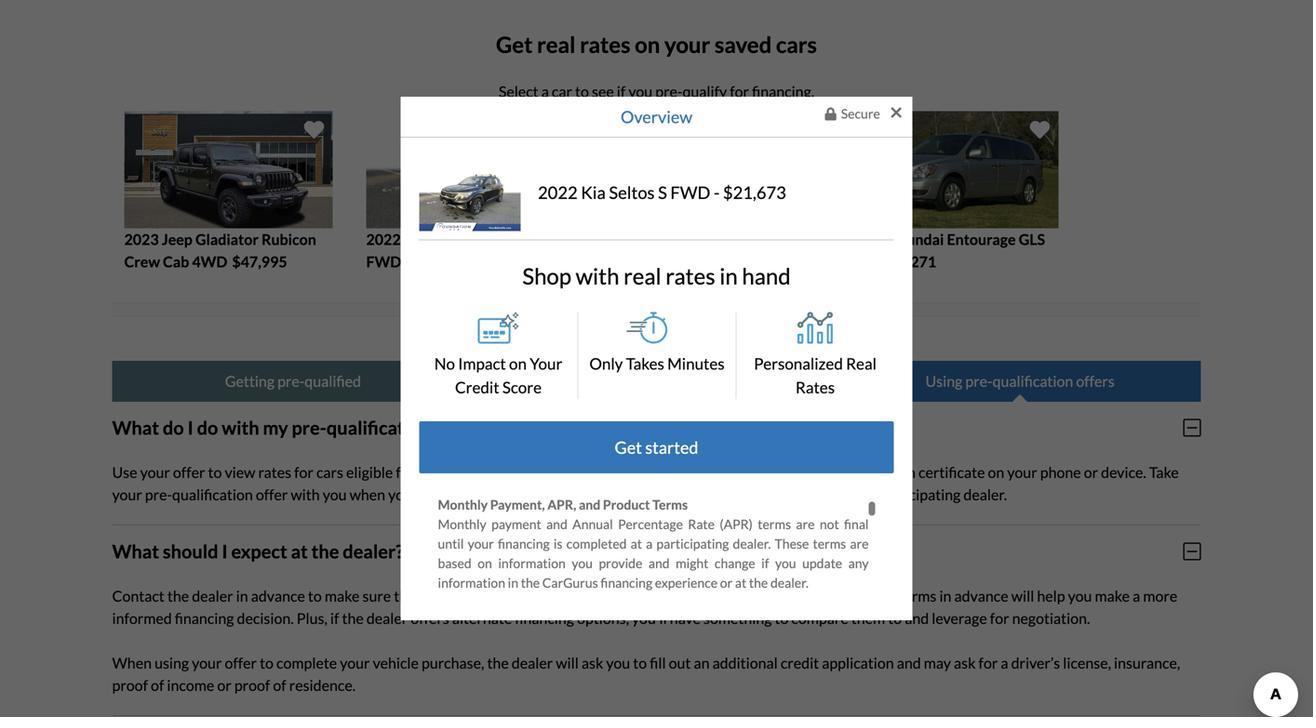 Task type: locate. For each thing, give the bounding box(es) containing it.
required
[[619, 673, 668, 689]]

2 horizontal spatial if
[[761, 555, 769, 571]]

1 vertical spatial loan
[[548, 301, 572, 317]]

2 what from the top
[[112, 541, 159, 563]]

which
[[601, 634, 635, 649]]

are down $21,673
[[756, 204, 774, 219]]

on inside monthly payment, apr, and product terms monthly payment and annual percentage rate (apr) terms are not final until your financing is completed at a participating dealer. these terms are based on information you provide and might change if you update any information in the cargurus financing experience or at the dealer.
[[478, 555, 492, 571]]

0 horizontal spatial an
[[694, 654, 710, 672]]

1 vertical spatial can
[[520, 223, 540, 239]]

to left complete
[[260, 654, 274, 672]]

1 horizontal spatial an
[[758, 145, 772, 161]]

financing.
[[752, 82, 814, 100]]

eligible
[[346, 464, 393, 482]]

1lt
[[775, 230, 799, 248]]

2 proof from the left
[[234, 677, 270, 695]]

0 vertical spatial when
[[695, 204, 729, 219]]

pre- inside dropdown button
[[292, 417, 326, 439]]

1 horizontal spatial qualify
[[747, 165, 786, 180]]

them inside remember, your pre-qualification can only be used for the purchase of one, personal use vehicle. the offer summary will include an estimate of the financing terms (including down payment) you could qualify for when you apply for financing at the dealer. these estimates may not include tax, title, license, and other fees charged by the dealer. when you are ready to finance a vehicle, you can send your offer summary to a participating dealer to let them know you are conditionally pre-qualified for auto financing with a cargurus participating lender. if you have recently applied and funded another loan with a cargurus participating lender, this might impact your eligibility for a new loan with this pre-qualification.
[[438, 243, 467, 259]]

kia
[[581, 182, 606, 203], [404, 230, 426, 248]]

1 vertical spatial license,
[[1063, 654, 1111, 672]]

dealer?
[[343, 541, 403, 563]]

information up alternate
[[438, 575, 505, 591]]

are up update
[[796, 516, 815, 532]]

them
[[438, 243, 467, 259], [851, 610, 885, 628]]

you inside when using your offer to complete your vehicle purchase, the dealer will ask you to fill out an additional credit application and may ask for a driver's license, insurance, proof of income or proof of residence.
[[606, 654, 630, 672]]

1 vertical spatial change
[[733, 634, 774, 649]]

at inside what should i expect at the dealer? dropdown button
[[291, 541, 308, 563]]

change down (apr)
[[715, 555, 755, 571]]

not inside pre-qualification does not guarantee that you will receive financing or any particular financing terms, which are subject to change based on each cargurus participating lender's evaluation of your credit application submitted at the dealer and any required documents.
[[568, 614, 587, 630]]

to left view at left
[[208, 464, 222, 482]]

proof
[[112, 677, 148, 695], [234, 677, 270, 695]]

have inside contact the dealer in advance to make sure the vehicle you selected is still available. bringing your offer and knowing your terms in advance will help you make a more informed financing decision. plus, if the dealer offers alternate financing options, you'll have something to compare them to and leverage for negotiation.
[[670, 610, 701, 628]]

loan right another
[[487, 282, 512, 298]]

0 horizontal spatial i
[[188, 417, 193, 439]]

0 horizontal spatial final
[[608, 486, 636, 504]]

lender.
[[579, 262, 620, 278]]

eligibility
[[438, 301, 490, 317]]

based inside monthly payment, apr, and product terms monthly payment and annual percentage rate (apr) terms are not final until your financing is completed at a participating dealer. these terms are based on information you provide and might change if you update any information in the cargurus financing experience or at the dealer.
[[438, 555, 472, 571]]

estimate
[[777, 145, 827, 161]]

1 vertical spatial these
[[775, 536, 809, 552]]

1 vertical spatial them
[[851, 610, 885, 628]]

cargurus inside monthly payment, apr, and product terms monthly payment and annual percentage rate (apr) terms are not final until your financing is completed at a participating dealer. these terms are based on information you provide and might change if you update any information in the cargurus financing experience or at the dealer.
[[542, 575, 598, 591]]

0 horizontal spatial terms
[[516, 486, 556, 504]]

0 vertical spatial s
[[658, 182, 667, 203]]

by
[[616, 204, 630, 219]]

tax,
[[818, 184, 839, 200]]

$21,673
[[723, 182, 786, 203]]

dealer inside remember, your pre-qualification can only be used for the purchase of one, personal use vehicle. the offer summary will include an estimate of the financing terms (including down payment) you could qualify for when you apply for financing at the dealer. these estimates may not include tax, title, license, and other fees charged by the dealer. when you are ready to finance a vehicle, you can send your offer summary to a participating dealer to let them know you are conditionally pre-qualified for auto financing with a cargurus participating lender. if you have recently applied and funded another loan with a cargurus participating lender, this might impact your eligibility for a new loan with this pre-qualification.
[[797, 223, 834, 239]]

our participating lenders & rates
[[550, 372, 763, 390]]

an inside remember, your pre-qualification can only be used for the purchase of one, personal use vehicle. the offer summary will include an estimate of the financing terms (including down payment) you could qualify for when you apply for financing at the dealer. these estimates may not include tax, title, license, and other fees charged by the dealer. when you are ready to finance a vehicle, you can send your offer summary to a participating dealer to let them know you are conditionally pre-qualified for auto financing with a cargurus participating lender. if you have recently applied and funded another loan with a cargurus participating lender, this might impact your eligibility for a new loan with this pre-qualification.
[[758, 145, 772, 161]]

at inside remember, your pre-qualification can only be used for the purchase of one, personal use vehicle. the offer summary will include an estimate of the financing terms (including down payment) you could qualify for when you apply for financing at the dealer. these estimates may not include tax, title, license, and other fees charged by the dealer. when you are ready to finance a vehicle, you can send your offer summary to a participating dealer to let them know you are conditionally pre-qualified for auto financing with a cargurus participating lender. if you have recently applied and funded another loan with a cargurus participating lender, this might impact your eligibility for a new loan with this pre-qualification.
[[548, 184, 560, 200]]

real inside shop with real rates in hand dialog
[[624, 263, 661, 289]]

or right the income at the left of the page
[[217, 677, 231, 695]]

get for get real rates on your saved cars
[[496, 31, 533, 58]]

seltos up by
[[609, 182, 655, 203]]

monthly left payment,
[[438, 497, 488, 513]]

1 monthly from the top
[[438, 497, 488, 513]]

i left my
[[188, 417, 193, 439]]

2022 kia seltos s fwd
[[538, 182, 710, 203], [366, 230, 480, 271]]

an up the documents.
[[694, 654, 710, 672]]

s
[[658, 182, 667, 203], [472, 230, 480, 248]]

4 • from the top
[[438, 419, 445, 434]]

0 horizontal spatial offers
[[411, 610, 449, 628]]

an inside when using your offer to complete your vehicle purchase, the dealer will ask you to fill out an additional credit application and may ask for a driver's license, insurance, proof of income or proof of residence.
[[694, 654, 710, 672]]

will inside contact the dealer in advance to make sure the vehicle you selected is still available. bringing your offer and knowing your terms in advance will help you make a more informed financing decision. plus, if the dealer offers alternate financing options, you'll have something to compare them to and leverage for negotiation.
[[1011, 587, 1034, 605]]

if right 'see'
[[617, 82, 626, 100]]

until inside monthly payment, apr, and product terms monthly payment and annual percentage rate (apr) terms are not final until your financing is completed at a participating dealer. these terms are based on information you provide and might change if you update any information in the cargurus financing experience or at the dealer.
[[438, 536, 464, 552]]

you up estimates
[[686, 165, 707, 180]]

credit
[[455, 378, 499, 397]]

or inside monthly payment, apr, and product terms monthly payment and annual percentage rate (apr) terms are not final until your financing is completed at a participating dealer. these terms are based on information you provide and might change if you update any information in the cargurus financing experience or at the dealer.
[[720, 575, 733, 591]]

have
[[668, 262, 695, 278], [670, 610, 701, 628]]

2 vertical spatial is
[[551, 587, 562, 605]]

0 vertical spatial until
[[639, 486, 669, 504]]

tab list
[[112, 110, 1201, 317]]

my
[[263, 417, 288, 439]]

offer?
[[434, 417, 483, 439]]

terms down "cargurus."
[[516, 486, 556, 504]]

the down (including
[[563, 184, 582, 200]]

1 vertical spatial information
[[438, 575, 505, 591]]

overview
[[621, 107, 692, 127]]

your right knowing at the bottom of page
[[866, 587, 896, 605]]

these down payment)
[[627, 184, 661, 200]]

0 horizontal spatial when
[[112, 654, 152, 672]]

minus square image inside what do i do with my pre-qualification offer? dropdown button
[[1183, 418, 1201, 438]]

select
[[499, 82, 538, 100]]

financing down selected
[[515, 610, 574, 628]]

0 horizontal spatial advance
[[251, 587, 305, 605]]

a inside use your offer to view rates for cars eligible for financing on cargurus. make sure to print or reference your pre-qualification certificate on your phone or device. take your pre-qualification offer with you when you visit the dealer. terms are not final until your financing is completed at a participating dealer.
[[867, 486, 875, 504]]

offer inside contact the dealer in advance to make sure the vehicle you selected is still available. bringing your offer and knowing your terms in advance will help you make a more informed financing decision. plus, if the dealer offers alternate financing options, you'll have something to compare them to and leverage for negotiation.
[[745, 587, 777, 605]]

license, right driver's at bottom
[[1063, 654, 1111, 672]]

use
[[493, 145, 512, 161]]

pre- right my
[[292, 417, 326, 439]]

dealer.
[[585, 184, 623, 200], [654, 204, 692, 219], [470, 486, 513, 504], [964, 486, 1007, 504], [733, 536, 771, 552], [770, 575, 809, 591]]

0 vertical spatial have
[[668, 262, 695, 278]]

credit inside when using your offer to complete your vehicle purchase, the dealer will ask you to fill out an additional credit application and may ask for a driver's license, insurance, proof of income or proof of residence.
[[781, 654, 819, 672]]

application
[[806, 653, 869, 669], [822, 654, 894, 672]]

0 vertical spatial real
[[537, 31, 576, 58]]

pre-
[[655, 82, 683, 100], [535, 125, 559, 141], [641, 243, 664, 259], [626, 301, 650, 317], [277, 372, 305, 390], [965, 372, 993, 390], [292, 417, 326, 439], [808, 464, 835, 482], [145, 486, 172, 504]]

0 vertical spatial completed
[[780, 486, 849, 504]]

1 advance from the left
[[251, 587, 305, 605]]

advance up the "leverage"
[[954, 587, 1008, 605]]

1 horizontal spatial final
[[844, 516, 869, 532]]

1 horizontal spatial get
[[615, 437, 642, 458]]

your left saved
[[664, 31, 710, 58]]

rates inside dialog
[[666, 263, 715, 289]]

dealer inside when using your offer to complete your vehicle purchase, the dealer will ask you to fill out an additional credit application and may ask for a driver's license, insurance, proof of income or proof of residence.
[[512, 654, 553, 672]]

1 vertical spatial minus square image
[[1183, 542, 1201, 562]]

0 horizontal spatial cars
[[316, 464, 343, 482]]

using pre-qualification offers
[[925, 372, 1115, 390]]

the
[[752, 125, 771, 141], [850, 145, 869, 161], [563, 184, 582, 200], [632, 204, 651, 219], [445, 486, 467, 504], [311, 541, 339, 563], [521, 575, 540, 591], [749, 575, 768, 591], [167, 587, 189, 605], [394, 587, 416, 605], [342, 610, 364, 628], [487, 654, 509, 672], [512, 673, 531, 689]]

1 vertical spatial may
[[924, 654, 951, 672]]

if inside contact the dealer in advance to make sure the vehicle you selected is still available. bringing your offer and knowing your terms in advance will help you make a more informed financing decision. plus, if the dealer offers alternate financing options, you'll have something to compare them to and leverage for negotiation.
[[330, 610, 339, 628]]

and inside pre-qualification does not guarantee that you will receive financing or any particular financing terms, which are subject to change based on each cargurus participating lender's evaluation of your credit application submitted at the dealer and any required documents.
[[572, 673, 594, 689]]

0 vertical spatial minus square image
[[1183, 418, 1201, 438]]

0 vertical spatial if
[[617, 82, 626, 100]]

in
[[720, 263, 738, 289], [508, 575, 518, 591], [236, 587, 248, 605], [939, 587, 951, 605]]

0 horizontal spatial seltos
[[429, 230, 469, 248]]

pre-
[[438, 614, 462, 630]]

1 horizontal spatial them
[[851, 610, 885, 628]]

1 horizontal spatial 2022
[[538, 182, 578, 203]]

for down what do i do with my pre-qualification offer? on the bottom left of page
[[294, 464, 313, 482]]

0 vertical spatial monthly
[[438, 497, 488, 513]]

terms inside use your offer to view rates for cars eligible for financing on cargurus. make sure to print or reference your pre-qualification certificate on your phone or device. take your pre-qualification offer with you when you visit the dealer. terms are not final until your financing is completed at a participating dealer.
[[516, 486, 556, 504]]

1 horizontal spatial 2022 kia seltos s fwd
[[538, 182, 710, 203]]

make up plus,
[[325, 587, 360, 605]]

1 vertical spatial seltos
[[429, 230, 469, 248]]

or right print
[[691, 464, 706, 482]]

you down other
[[495, 223, 516, 239]]

0 vertical spatial qualified
[[664, 243, 714, 259]]

on up select a car to see if you pre-qualify for financing.
[[635, 31, 660, 58]]

1 vertical spatial sure
[[362, 587, 391, 605]]

for inside when using your offer to complete your vehicle purchase, the dealer will ask you to fill out an additional credit application and may ask for a driver's license, insurance, proof of income or proof of residence.
[[979, 654, 998, 672]]

recently
[[701, 262, 748, 278]]

or
[[691, 464, 706, 482], [1084, 464, 1098, 482], [720, 575, 733, 591], [832, 614, 844, 630], [217, 677, 231, 695]]

with down the conditionally
[[576, 263, 619, 289]]

another
[[438, 282, 483, 298]]

until inside use your offer to view rates for cars eligible for financing on cargurus. make sure to print or reference your pre-qualification certificate on your phone or device. take your pre-qualification offer with you when you visit the dealer. terms are not final until your financing is completed at a participating dealer.
[[639, 486, 669, 504]]

0 horizontal spatial loan
[[487, 282, 512, 298]]

terms up the "leverage"
[[898, 587, 937, 605]]

participating down 'if'
[[615, 282, 688, 298]]

what for what do i do with my pre-qualification offer?
[[112, 417, 159, 439]]

0 horizontal spatial kia
[[404, 230, 426, 248]]

fwd inside button
[[366, 253, 401, 271]]

could
[[712, 165, 743, 180]]

when using your offer to complete your vehicle purchase, the dealer will ask you to fill out an additional credit application and may ask for a driver's license, insurance, proof of income or proof of residence.
[[112, 654, 1180, 695]]

0 vertical spatial vehicle
[[418, 587, 464, 605]]

the right plus,
[[342, 610, 364, 628]]

1 vertical spatial any
[[848, 614, 869, 630]]

minus square image for what should i expect at the dealer?
[[1183, 542, 1201, 562]]

if inside monthly payment, apr, and product terms monthly payment and annual percentage rate (apr) terms are not final until your financing is completed at a participating dealer. these terms are based on information you provide and might change if you update any information in the cargurus financing experience or at the dealer.
[[761, 555, 769, 571]]

participating inside pre-qualification does not guarantee that you will receive financing or any particular financing terms, which are subject to change based on each cargurus participating lender's evaluation of your credit application submitted at the dealer and any required documents.
[[502, 653, 575, 669]]

any inside monthly payment, apr, and product terms monthly payment and annual percentage rate (apr) terms are not final until your financing is completed at a participating dealer. these terms are based on information you provide and might change if you update any information in the cargurus financing experience or at the dealer.
[[848, 555, 869, 571]]

2 • from the top
[[438, 380, 445, 395]]

(including
[[532, 165, 588, 180]]

dealer. down the certificate
[[964, 486, 1007, 504]]

1 vertical spatial based
[[781, 634, 814, 649]]

them down vehicle,
[[438, 243, 467, 259]]

0 vertical spatial when
[[812, 165, 843, 180]]

1 ask from the left
[[582, 654, 603, 672]]

frequently asked questions
[[516, 312, 797, 339]]

summary
[[627, 145, 680, 161], [637, 223, 690, 239]]

0 vertical spatial any
[[848, 555, 869, 571]]

0 vertical spatial is
[[766, 486, 777, 504]]

0 horizontal spatial based
[[438, 555, 472, 571]]

participating inside button
[[579, 372, 662, 390]]

0 horizontal spatial 2022 kia seltos s fwd
[[366, 230, 480, 271]]

the inside pre-qualification does not guarantee that you will receive financing or any particular financing terms, which are subject to change based on each cargurus participating lender's evaluation of your credit application submitted at the dealer and any required documents.
[[512, 673, 531, 689]]

0 horizontal spatial until
[[438, 536, 464, 552]]

seltos left know
[[429, 230, 469, 248]]

real up car at the top
[[537, 31, 576, 58]]

minus square image inside what should i expect at the dealer? dropdown button
[[1183, 542, 1201, 562]]

summary up payment)
[[627, 145, 680, 161]]

take
[[1149, 464, 1179, 482]]

seltos inside button
[[429, 230, 469, 248]]

more
[[1143, 587, 1177, 605]]

with
[[831, 243, 856, 259], [576, 263, 619, 289], [515, 282, 541, 298], [575, 301, 600, 317], [222, 417, 259, 439], [291, 486, 320, 504]]

participating down the certificate
[[878, 486, 961, 504]]

will down 'be'
[[686, 145, 706, 161]]

1 horizontal spatial include
[[774, 184, 815, 200]]

application inside when using your offer to complete your vehicle purchase, the dealer will ask you to fill out an additional credit application and may ask for a driver's license, insurance, proof of income or proof of residence.
[[822, 654, 894, 672]]

0 vertical spatial sure
[[609, 464, 637, 482]]

let
[[854, 223, 869, 239]]

2 make from the left
[[1095, 587, 1130, 605]]

1 horizontal spatial advance
[[954, 587, 1008, 605]]

minus square image for what do i do with my pre-qualification offer?
[[1183, 418, 1201, 438]]

purchase,
[[422, 654, 484, 672]]

0 vertical spatial might
[[763, 282, 796, 298]]

• up offer?
[[438, 399, 445, 415]]

not up update
[[820, 516, 839, 532]]

2 vertical spatial participating
[[502, 653, 575, 669]]

qualified up what do i do with my pre-qualification offer? on the bottom left of page
[[305, 372, 361, 390]]

are down you'll
[[642, 634, 660, 649]]

for right the "leverage"
[[990, 610, 1009, 628]]

are down make
[[559, 486, 580, 504]]

1 horizontal spatial kia
[[581, 182, 606, 203]]

qualification inside what do i do with my pre-qualification offer? dropdown button
[[326, 417, 431, 439]]

0 vertical spatial them
[[438, 243, 467, 259]]

pre- right getting
[[277, 372, 305, 390]]

is inside monthly payment, apr, and product terms monthly payment and annual percentage rate (apr) terms are not final until your financing is completed at a participating dealer. these terms are based on information you provide and might change if you update any information in the cargurus financing experience or at the dealer.
[[554, 536, 563, 552]]

sure
[[609, 464, 637, 482], [362, 587, 391, 605]]

residence.
[[289, 677, 356, 695]]

still
[[565, 587, 588, 605]]

1 horizontal spatial this
[[738, 282, 759, 298]]

may down the "leverage"
[[924, 654, 951, 672]]

takes
[[626, 354, 664, 373]]

financial,
[[504, 419, 558, 434]]

offer up receive
[[745, 587, 777, 605]]

1 vertical spatial monthly
[[438, 516, 486, 532]]

might
[[763, 282, 796, 298], [676, 555, 709, 571]]

2 ask from the left
[[954, 654, 976, 672]]

seltos inside shop with real rates in hand dialog
[[609, 182, 655, 203]]

these
[[627, 184, 661, 200], [775, 536, 809, 552]]

of inside pre-qualification does not guarantee that you will receive financing or any particular financing terms, which are subject to change based on each cargurus participating lender's evaluation of your credit application submitted at the dealer and any required documents.
[[709, 653, 720, 669]]

1 horizontal spatial may
[[924, 654, 951, 672]]

rates up 'see'
[[580, 31, 631, 58]]

bank
[[547, 399, 576, 415]]

with inside use your offer to view rates for cars eligible for financing on cargurus. make sure to print or reference your pre-qualification certificate on your phone or device. take your pre-qualification offer with you when you visit the dealer. terms are not final until your financing is completed at a participating dealer.
[[291, 486, 320, 504]]

get up select
[[496, 31, 533, 58]]

0 vertical spatial what
[[112, 417, 159, 439]]

with down lender.
[[575, 301, 600, 317]]

1 vertical spatial when
[[112, 654, 152, 672]]

something
[[704, 610, 772, 628]]

real down 2016
[[624, 263, 661, 289]]

particular
[[438, 634, 494, 649]]

qualification inside pre-qualification does not guarantee that you will receive financing or any particular financing terms, which are subject to change based on each cargurus participating lender's evaluation of your credit application submitted at the dealer and any required documents.
[[462, 614, 533, 630]]

can down other
[[520, 223, 540, 239]]

if right plus,
[[330, 610, 339, 628]]

0 horizontal spatial include
[[711, 145, 753, 161]]

shop with real rates in hand dialog
[[0, 0, 1313, 717]]

terms,
[[559, 634, 595, 649]]

$13,750
[[648, 253, 703, 271]]

terms inside contact the dealer in advance to make sure the vehicle you selected is still available. bringing your offer and knowing your terms in advance will help you make a more informed financing decision. plus, if the dealer offers alternate financing options, you'll have something to compare them to and leverage for negotiation.
[[898, 587, 937, 605]]

advance up 'decision.'
[[251, 587, 305, 605]]

0 horizontal spatial when
[[350, 486, 385, 504]]

ask down terms,
[[582, 654, 603, 672]]

your
[[664, 31, 710, 58], [506, 125, 532, 141], [575, 223, 601, 239], [842, 282, 869, 298], [140, 464, 170, 482], [775, 464, 805, 482], [1007, 464, 1037, 482], [112, 486, 142, 504], [671, 486, 701, 504], [468, 536, 494, 552], [712, 587, 742, 605], [866, 587, 896, 605], [729, 653, 755, 669], [192, 654, 222, 672], [340, 654, 370, 672]]

will inside remember, your pre-qualification can only be used for the purchase of one, personal use vehicle. the offer summary will include an estimate of the financing terms (including down payment) you could qualify for when you apply for financing at the dealer. these estimates may not include tax, title, license, and other fees charged by the dealer. when you are ready to finance a vehicle, you can send your offer summary to a participating dealer to let them know you are conditionally pre-qualified for auto financing with a cargurus participating lender. if you have recently applied and funded another loan with a cargurus participating lender, this might impact your eligibility for a new loan with this pre-qualification.
[[686, 145, 706, 161]]

the
[[566, 145, 588, 161]]

auto
[[742, 243, 768, 259]]

saved
[[715, 31, 772, 58]]

on inside no impact on your credit score
[[509, 354, 527, 373]]

what up contact
[[112, 541, 159, 563]]

cargurus down lender.
[[555, 282, 611, 298]]

when inside when using your offer to complete your vehicle purchase, the dealer will ask you to fill out an additional credit application and may ask for a driver's license, insurance, proof of income or proof of residence.
[[112, 654, 152, 672]]

cargurus down particular
[[438, 653, 494, 669]]

shop with real rates in hand
[[522, 263, 791, 289]]

options,
[[577, 610, 629, 628]]

2022 kia seltos s fwd inside shop with real rates in hand dialog
[[538, 182, 710, 203]]

applied
[[754, 262, 795, 278]]

1 minus square image from the top
[[1183, 418, 1201, 438]]

tab list containing 2023 jeep gladiator rubicon crew cab 4wd
[[112, 110, 1201, 317]]

1 vertical spatial if
[[761, 555, 769, 571]]

not up terms,
[[568, 614, 587, 630]]

s inside dialog
[[658, 182, 667, 203]]

expect
[[231, 541, 287, 563]]

may inside remember, your pre-qualification can only be used for the purchase of one, personal use vehicle. the offer summary will include an estimate of the financing terms (including down payment) you could qualify for when you apply for financing at the dealer. these estimates may not include tax, title, license, and other fees charged by the dealer. when you are ready to finance a vehicle, you can send your offer summary to a participating dealer to let them know you are conditionally pre-qualified for auto financing with a cargurus participating lender. if you have recently applied and funded another loan with a cargurus participating lender, this might impact your eligibility for a new loan with this pre-qualification.
[[723, 184, 747, 200]]

1 vertical spatial cars
[[316, 464, 343, 482]]

and inside when using your offer to complete your vehicle purchase, the dealer will ask you to fill out an additional credit application and may ask for a driver's license, insurance, proof of income or proof of residence.
[[897, 654, 921, 672]]

shop
[[522, 263, 571, 289]]

include
[[711, 145, 753, 161], [774, 184, 815, 200]]

1 horizontal spatial qualified
[[664, 243, 714, 259]]

additional
[[712, 654, 778, 672]]

1 vertical spatial is
[[554, 536, 563, 552]]

cargurus inside pre-qualification does not guarantee that you will receive financing or any particular financing terms, which are subject to change based on each cargurus participating lender's evaluation of your credit application submitted at the dealer and any required documents.
[[438, 653, 494, 669]]

0 horizontal spatial qualify
[[683, 82, 727, 100]]

1 horizontal spatial might
[[763, 282, 796, 298]]

3 • from the top
[[438, 399, 445, 415]]

rates up qualification.
[[666, 263, 715, 289]]

1 vertical spatial 2022
[[366, 230, 401, 248]]

1 vertical spatial summary
[[637, 223, 690, 239]]

&
[[716, 372, 727, 390]]

cars up financing.
[[776, 31, 817, 58]]

each
[[842, 634, 869, 649]]

0 horizontal spatial 2022
[[366, 230, 401, 248]]

1 vertical spatial completed
[[566, 536, 627, 552]]

license, down apply
[[438, 204, 480, 219]]

insurance,
[[1114, 654, 1180, 672]]

0 vertical spatial get
[[496, 31, 533, 58]]

0 vertical spatial change
[[715, 555, 755, 571]]

participating down does
[[502, 653, 575, 669]]

minus square image
[[1183, 418, 1201, 438], [1183, 542, 1201, 562]]

them up 'each'
[[851, 610, 885, 628]]

only
[[656, 125, 681, 141]]

are inside use your offer to view rates for cars eligible for financing on cargurus. make sure to print or reference your pre-qualification certificate on your phone or device. take your pre-qualification offer with you when you visit the dealer. terms are not final until your financing is completed at a participating dealer.
[[559, 486, 580, 504]]

0 horizontal spatial qualified
[[305, 372, 361, 390]]

make
[[325, 587, 360, 605], [1095, 587, 1130, 605]]

you up subject
[[681, 614, 702, 630]]

1 horizontal spatial when
[[695, 204, 729, 219]]

when inside use your offer to view rates for cars eligible for financing on cargurus. make sure to print or reference your pre-qualification certificate on your phone or device. take your pre-qualification offer with you when you visit the dealer. terms are not final until your financing is completed at a participating dealer.
[[350, 486, 385, 504]]

1 vertical spatial final
[[844, 516, 869, 532]]

will inside when using your offer to complete your vehicle purchase, the dealer will ask you to fill out an additional credit application and may ask for a driver's license, insurance, proof of income or proof of residence.
[[556, 654, 579, 672]]

using
[[925, 372, 963, 390]]

0 horizontal spatial these
[[627, 184, 661, 200]]

offers
[[1076, 372, 1115, 390], [411, 610, 449, 628]]

until down print
[[639, 486, 669, 504]]

pre- right using
[[965, 372, 993, 390]]

at inside use your offer to view rates for cars eligible for financing on cargurus. make sure to print or reference your pre-qualification certificate on your phone or device. take your pre-qualification offer with you when you visit the dealer. terms are not final until your financing is completed at a participating dealer.
[[851, 486, 864, 504]]

your up residence.
[[340, 654, 370, 672]]

0 horizontal spatial ask
[[582, 654, 603, 672]]

with down what do i do with my pre-qualification offer? on the bottom left of page
[[291, 486, 320, 504]]

and
[[483, 204, 504, 219], [801, 262, 822, 278], [579, 497, 600, 513], [546, 516, 567, 532], [649, 555, 670, 571], [780, 587, 804, 605], [905, 610, 929, 628], [897, 654, 921, 672], [572, 673, 594, 689]]

loan
[[487, 282, 512, 298], [548, 301, 572, 317]]

1 horizontal spatial until
[[639, 486, 669, 504]]

vehicle up pre- on the bottom left of page
[[418, 587, 464, 605]]

change down receive
[[733, 634, 774, 649]]

is left still
[[551, 587, 562, 605]]

information up selected
[[498, 555, 566, 571]]

1 horizontal spatial if
[[617, 82, 626, 100]]

1 what from the top
[[112, 417, 159, 439]]

on up payment,
[[480, 464, 497, 482]]

0 horizontal spatial completed
[[566, 536, 627, 552]]

1 horizontal spatial i
[[222, 541, 228, 563]]

or inside pre-qualification does not guarantee that you will receive financing or any particular financing terms, which are subject to change based on each cargurus participating lender's evaluation of your credit application submitted at the dealer and any required documents.
[[832, 614, 844, 630]]

your inside monthly payment, apr, and product terms monthly payment and annual percentage rate (apr) terms are not final until your financing is completed at a participating dealer. these terms are based on information you provide and might change if you update any information in the cargurus financing experience or at the dealer.
[[468, 536, 494, 552]]

1 horizontal spatial completed
[[780, 486, 849, 504]]

print
[[657, 464, 689, 482]]

on up score
[[509, 354, 527, 373]]

2 minus square image from the top
[[1183, 542, 1201, 562]]

you'll
[[632, 610, 667, 628]]

your inside pre-qualification does not guarantee that you will receive financing or any particular financing terms, which are subject to change based on each cargurus participating lender's evaluation of your credit application submitted at the dealer and any required documents.
[[729, 653, 755, 669]]

kia inside button
[[404, 230, 426, 248]]

0 horizontal spatial this
[[603, 301, 624, 317]]

can
[[633, 125, 653, 141], [520, 223, 540, 239]]

1 vertical spatial get
[[615, 437, 642, 458]]

hand
[[742, 263, 791, 289]]

0 horizontal spatial proof
[[112, 677, 148, 695]]

when
[[695, 204, 729, 219], [112, 654, 152, 672]]

2 do from the left
[[197, 417, 218, 439]]

1 horizontal spatial proof
[[234, 677, 270, 695]]

participating inside use your offer to view rates for cars eligible for financing on cargurus. make sure to print or reference your pre-qualification certificate on your phone or device. take your pre-qualification offer with you when you visit the dealer. terms are not final until your financing is completed at a participating dealer.
[[878, 486, 961, 504]]

monthly
[[438, 497, 488, 513], [438, 516, 486, 532]]

sure inside use your offer to view rates for cars eligible for financing on cargurus. make sure to print or reference your pre-qualification certificate on your phone or device. take your pre-qualification offer with you when you visit the dealer. terms are not final until your financing is completed at a participating dealer.
[[609, 464, 637, 482]]

0 horizontal spatial if
[[330, 610, 339, 628]]

1 vertical spatial participating
[[615, 282, 688, 298]]

offers inside using pre-qualification offers button
[[1076, 372, 1115, 390]]

to down tax,
[[812, 204, 825, 219]]

0 horizontal spatial s
[[472, 230, 480, 248]]

will left 'help'
[[1011, 587, 1034, 605]]



Task type: describe. For each thing, give the bounding box(es) containing it.
offer left view at left
[[173, 464, 205, 482]]

offer up expect
[[256, 486, 288, 504]]

your left phone
[[1007, 464, 1037, 482]]

finance
[[827, 204, 869, 219]]

qualification inside remember, your pre-qualification can only be used for the purchase of one, personal use vehicle. the offer summary will include an estimate of the financing terms (including down payment) you could qualify for when you apply for financing at the dealer. these estimates may not include tax, title, license, and other fees charged by the dealer. when you are ready to finance a vehicle, you can send your offer summary to a participating dealer to let them know you are conditionally pre-qualified for auto financing with a cargurus participating lender. if you have recently applied and funded another loan with a cargurus participating lender, this might impact your eligibility for a new loan with this pre-qualification.
[[559, 125, 630, 141]]

cargurus up another
[[438, 262, 494, 278]]

offer down by
[[605, 223, 634, 239]]

based inside pre-qualification does not guarantee that you will receive financing or any particular financing terms, which are subject to change based on each cargurus participating lender's evaluation of your credit application submitted at the dealer and any required documents.
[[781, 634, 814, 649]]

financing up applied
[[774, 243, 825, 259]]

visit
[[415, 486, 442, 504]]

other
[[506, 204, 538, 219]]

the right contact
[[167, 587, 189, 605]]

financing down personal
[[438, 165, 490, 180]]

qualification inside using pre-qualification offers button
[[993, 372, 1073, 390]]

out
[[669, 654, 691, 672]]

you down the eligible in the bottom left of the page
[[323, 486, 347, 504]]

financing up using
[[175, 610, 234, 628]]

available.
[[591, 587, 652, 605]]

purchase
[[774, 125, 826, 141]]

lender's
[[584, 653, 632, 669]]

what for what should i expect at the dealer?
[[112, 541, 159, 563]]

financing down reference
[[704, 486, 764, 504]]

cars inside use your offer to view rates for cars eligible for financing on cargurus. make sure to print or reference your pre-qualification certificate on your phone or device. take your pre-qualification offer with you when you visit the dealer. terms are not final until your financing is completed at a participating dealer.
[[316, 464, 343, 482]]

fwd inside shop with real rates in hand dialog
[[670, 182, 710, 203]]

in inside monthly payment, apr, and product terms monthly payment and annual percentage rate (apr) terms are not final until your financing is completed at a participating dealer. these terms are based on information you provide and might change if you update any information in the cargurus financing experience or at the dealer.
[[508, 575, 518, 591]]

you down $21,673
[[732, 204, 753, 219]]

remember, your pre-qualification can only be used for the purchase of one, personal use vehicle. the offer summary will include an estimate of the financing terms (including down payment) you could qualify for when you apply for financing at the dealer. these estimates may not include tax, title, license, and other fees charged by the dealer. when you are ready to finance a vehicle, you can send your offer summary to a participating dealer to let them know you are conditionally pre-qualified for auto financing with a cargurus participating lender. if you have recently applied and funded another loan with a cargurus participating lender, this might impact your eligibility for a new loan with this pre-qualification.
[[438, 125, 869, 317]]

if
[[626, 262, 635, 278]]

getting pre-qualified button
[[112, 361, 474, 402]]

not inside use your offer to view rates for cars eligible for financing on cargurus. make sure to print or reference your pre-qualification certificate on your phone or device. take your pre-qualification offer with you when you visit the dealer. terms are not final until your financing is completed at a participating dealer.
[[583, 486, 605, 504]]

2022 kia seltos s fwd button
[[354, 110, 587, 289]]

lending
[[488, 380, 533, 395]]

estimates
[[665, 184, 720, 200]]

pre- up should in the bottom left of the page
[[145, 486, 172, 504]]

to left let
[[838, 223, 850, 239]]

using pre-qualification offers tab panel
[[112, 402, 1201, 717]]

in up 'decision.'
[[236, 587, 248, 605]]

i for do
[[188, 417, 193, 439]]

to left print
[[640, 464, 654, 482]]

are down "send"
[[537, 243, 555, 259]]

crew
[[124, 253, 160, 271]]

for left the new
[[493, 301, 510, 317]]

financing down payment
[[498, 536, 550, 552]]

on inside pre-qualification does not guarantee that you will receive financing or any particular financing terms, which are subject to change based on each cargurus participating lender's evaluation of your credit application submitted at the dealer and any required documents.
[[821, 634, 835, 649]]

chase
[[509, 399, 544, 415]]

conditionally
[[561, 243, 635, 259]]

1 do from the left
[[163, 417, 184, 439]]

$4,271
[[890, 253, 936, 271]]

one,
[[845, 125, 869, 141]]

dealer. down (apr)
[[733, 536, 771, 552]]

to right receive
[[775, 610, 789, 628]]

you up "overview"
[[628, 82, 652, 100]]

what should i expect at the dealer? button
[[112, 526, 1201, 578]]

("chase"),
[[579, 399, 633, 415]]

payment,
[[490, 497, 545, 513]]

rates inside use your offer to view rates for cars eligible for financing on cargurus. make sure to print or reference your pre-qualification certificate on your phone or device. take your pre-qualification offer with you when you visit the dealer. terms are not final until your financing is completed at a participating dealer.
[[258, 464, 291, 482]]

2023 jeep gladiator rubicon crew cab 4wd
[[124, 230, 316, 271]]

1 horizontal spatial loan
[[548, 301, 572, 317]]

your down use
[[112, 486, 142, 504]]

of down complete
[[273, 677, 286, 695]]

1 vertical spatial include
[[774, 184, 815, 200]]

financing down provide
[[601, 575, 652, 591]]

impact
[[458, 354, 506, 373]]

for right used
[[732, 125, 749, 141]]

with inside dropdown button
[[222, 417, 259, 439]]

asked
[[629, 312, 691, 339]]

fwd inside 2007 hyundai entourage gls fwd
[[850, 253, 885, 271]]

0 vertical spatial summary
[[627, 145, 680, 161]]

qualified inside button
[[305, 372, 361, 390]]

on right the certificate
[[988, 464, 1004, 482]]

0 vertical spatial information
[[498, 555, 566, 571]]

be
[[684, 125, 698, 141]]

financing down does
[[500, 634, 552, 649]]

documents.
[[671, 673, 737, 689]]

participating inside monthly payment, apr, and product terms monthly payment and annual percentage rate (apr) terms are not final until your financing is completed at a participating dealer. these terms are based on information you provide and might change if you update any information in the cargurus financing experience or at the dealer.
[[656, 536, 729, 552]]

your right reference
[[775, 464, 805, 482]]

dealer. up payment
[[470, 486, 513, 504]]

for up recently
[[719, 243, 736, 259]]

subject
[[667, 634, 708, 649]]

change inside pre-qualification does not guarantee that you will receive financing or any particular financing terms, which are subject to change based on each cargurus participating lender's evaluation of your credit application submitted at the dealer and any required documents.
[[733, 634, 774, 649]]

2 vertical spatial any
[[596, 673, 616, 689]]

your up 'use'
[[506, 125, 532, 141]]

dealer. down down
[[585, 184, 623, 200]]

you right 'if'
[[641, 262, 662, 278]]

the left purchase
[[752, 125, 771, 141]]

frequently asked questions tab list
[[112, 361, 1201, 402]]

1 • from the top
[[438, 360, 445, 376]]

at inside pre-qualification does not guarantee that you will receive financing or any particular financing terms, which are subject to change based on each cargurus participating lender's evaluation of your credit application submitted at the dealer and any required documents.
[[498, 673, 510, 689]]

dealer inside pre-qualification does not guarantee that you will receive financing or any particular financing terms, which are subject to change based on each cargurus participating lender's evaluation of your credit application submitted at the dealer and any required documents.
[[534, 673, 570, 689]]

1 horizontal spatial can
[[633, 125, 653, 141]]

final inside monthly payment, apr, and product terms monthly payment and annual percentage rate (apr) terms are not final until your financing is completed at a participating dealer. these terms are based on information you provide and might change if you update any information in the cargurus financing experience or at the dealer.
[[844, 516, 869, 532]]

to up required
[[633, 654, 647, 672]]

monthly payment, apr, and product terms monthly payment and annual percentage rate (apr) terms are not final until your financing is completed at a participating dealer. these terms are based on information you provide and might change if you update any information in the cargurus financing experience or at the dealer.
[[438, 497, 869, 591]]

completed inside monthly payment, apr, and product terms monthly payment and annual percentage rate (apr) terms are not final until your financing is completed at a participating dealer. these terms are based on information you provide and might change if you update any information in the cargurus financing experience or at the dealer.
[[566, 536, 627, 552]]

are inside pre-qualification does not guarantee that you will receive financing or any particular financing terms, which are subject to change based on each cargurus participating lender's evaluation of your credit application submitted at the dealer and any required documents.
[[642, 634, 660, 649]]

personalized
[[754, 354, 843, 373]]

the up does
[[521, 575, 540, 591]]

2022 inside shop with real rates in hand dialog
[[538, 182, 578, 203]]

for down 'estimate' on the top right
[[791, 165, 808, 180]]

get started
[[615, 437, 698, 458]]

remember,
[[438, 125, 503, 141]]

your down print
[[671, 486, 701, 504]]

our
[[550, 372, 576, 390]]

offers inside contact the dealer in advance to make sure the vehicle you selected is still available. bringing your offer and knowing your terms in advance will help you make a more informed financing decision. plus, if the dealer offers alternate financing options, you'll have something to compare them to and leverage for negotiation.
[[411, 610, 449, 628]]

final inside use your offer to view rates for cars eligible for financing on cargurus. make sure to print or reference your pre-qualification certificate on your phone or device. take your pre-qualification offer with you when you visit the dealer. terms are not final until your financing is completed at a participating dealer.
[[608, 486, 636, 504]]

capital
[[448, 360, 489, 376]]

1 vertical spatial this
[[603, 301, 624, 317]]

not inside monthly payment, apr, and product terms monthly payment and annual percentage rate (apr) terms are not final until your financing is completed at a participating dealer. these terms are based on information you provide and might change if you update any information in the cargurus financing experience or at the dealer.
[[820, 516, 839, 532]]

alternate
[[452, 610, 512, 628]]

your up the income at the left of the page
[[192, 654, 222, 672]]

qualified inside remember, your pre-qualification can only be used for the purchase of one, personal use vehicle. the offer summary will include an estimate of the financing terms (including down payment) you could qualify for when you apply for financing at the dealer. these estimates may not include tax, title, license, and other fees charged by the dealer. when you are ready to finance a vehicle, you can send your offer summary to a participating dealer to let them know you are conditionally pre-qualified for auto financing with a cargurus participating lender. if you have recently applied and funded another loan with a cargurus participating lender, this might impact your eligibility for a new loan with this pre-qualification.
[[664, 243, 714, 259]]

your down charged
[[575, 223, 601, 239]]

when inside remember, your pre-qualification can only be used for the purchase of one, personal use vehicle. the offer summary will include an estimate of the financing terms (including down payment) you could qualify for when you apply for financing at the dealer. these estimates may not include tax, title, license, and other fees charged by the dealer. when you are ready to finance a vehicle, you can send your offer summary to a participating dealer to let them know you are conditionally pre-qualified for auto financing with a cargurus participating lender. if you have recently applied and funded another loan with a cargurus participating lender, this might impact your eligibility for a new loan with this pre-qualification.
[[812, 165, 843, 180]]

chevrolet
[[646, 230, 712, 248]]

getting pre-qualified
[[225, 372, 361, 390]]

gladiator
[[195, 230, 259, 248]]

down
[[592, 165, 624, 180]]

application inside pre-qualification does not guarantee that you will receive financing or any particular financing terms, which are subject to change based on each cargurus participating lender's evaluation of your credit application submitted at the dealer and any required documents.
[[806, 653, 869, 669]]

lock image
[[825, 107, 836, 120]]

contact the dealer in advance to make sure the vehicle you selected is still available. bringing your offer and knowing your terms in advance will help you make a more informed financing decision. plus, if the dealer offers alternate financing options, you'll have something to compare them to and leverage for negotiation.
[[112, 587, 1177, 628]]

financing up other
[[493, 184, 545, 200]]

phone
[[1040, 464, 1081, 482]]

to left the "leverage"
[[888, 610, 902, 628]]

1 make from the left
[[325, 587, 360, 605]]

the down dealer?
[[394, 587, 416, 605]]

in left hand
[[720, 263, 738, 289]]

offer inside when using your offer to complete your vehicle purchase, the dealer will ask you to fill out an additional credit application and may ask for a driver's license, insurance, proof of income or proof of residence.
[[225, 654, 257, 672]]

services,
[[535, 380, 586, 395]]

these inside remember, your pre-qualification can only be used for the purchase of one, personal use vehicle. the offer summary will include an estimate of the financing terms (including down payment) you could qualify for when you apply for financing at the dealer. these estimates may not include tax, title, license, and other fees charged by the dealer. when you are ready to finance a vehicle, you can send your offer summary to a participating dealer to let them know you are conditionally pre-qualified for auto financing with a cargurus participating lender. if you have recently applied and funded another loan with a cargurus participating lender, this might impact your eligibility for a new loan with this pre-qualification.
[[627, 184, 661, 200]]

2023
[[124, 230, 159, 248]]

close financing wizard image
[[891, 104, 901, 121]]

the inside when using your offer to complete your vehicle purchase, the dealer will ask you to fill out an additional credit application and may ask for a driver's license, insurance, proof of income or proof of residence.
[[487, 654, 509, 672]]

0 vertical spatial include
[[711, 145, 753, 161]]

used
[[702, 125, 729, 141]]

i for expect
[[222, 541, 228, 563]]

4wd
[[192, 253, 227, 271]]

to up $13,750
[[694, 223, 706, 239]]

you up title,
[[848, 165, 869, 180]]

the right by
[[632, 204, 651, 219]]

what should i expect at the dealer?
[[112, 541, 403, 563]]

hyundai
[[888, 230, 944, 248]]

you left the visit
[[388, 486, 412, 504]]

one,
[[491, 360, 519, 376]]

0 vertical spatial this
[[738, 282, 759, 298]]

financing up the visit
[[418, 464, 477, 482]]

2007
[[850, 230, 885, 248]]

guarantee
[[592, 614, 649, 630]]

knowing
[[807, 587, 863, 605]]

these inside monthly payment, apr, and product terms monthly payment and annual percentage rate (apr) terms are not final until your financing is completed at a participating dealer. these terms are based on information you provide and might change if you update any information in the cargurus financing experience or at the dealer.
[[775, 536, 809, 552]]

payment
[[491, 516, 541, 532]]

or inside when using your offer to complete your vehicle purchase, the dealer will ask you to fill out an additional credit application and may ask for a driver's license, insurance, proof of income or proof of residence.
[[217, 677, 231, 695]]

are up knowing at the bottom of page
[[850, 536, 869, 552]]

when inside remember, your pre-qualification can only be used for the purchase of one, personal use vehicle. the offer summary will include an estimate of the financing terms (including down payment) you could qualify for when you apply for financing at the dealer. these estimates may not include tax, title, license, and other fees charged by the dealer. when you are ready to finance a vehicle, you can send your offer summary to a participating dealer to let them know you are conditionally pre-qualified for auto financing with a cargurus participating lender. if you have recently applied and funded another loan with a cargurus participating lender, this might impact your eligibility for a new loan with this pre-qualification.
[[695, 204, 729, 219]]

participating inside remember, your pre-qualification can only be used for the purchase of one, personal use vehicle. the offer summary will include an estimate of the financing terms (including down payment) you could qualify for when you apply for financing at the dealer. these estimates may not include tax, title, license, and other fees charged by the dealer. when you are ready to finance a vehicle, you can send your offer summary to a participating dealer to let them know you are conditionally pre-qualified for auto financing with a cargurus participating lender. if you have recently applied and funded another loan with a cargurus participating lender, this might impact your eligibility for a new loan with this pre-qualification.
[[721, 223, 794, 239]]

what do i do with my pre-qualification offer?
[[112, 417, 483, 439]]

vehicle.
[[518, 145, 561, 161]]

in up the "leverage"
[[939, 587, 951, 605]]

2 advance from the left
[[954, 587, 1008, 605]]

to right car at the top
[[575, 82, 589, 100]]

your up something
[[712, 587, 742, 605]]

0 vertical spatial participating
[[500, 262, 573, 278]]

using pre-qualification offers button
[[839, 361, 1201, 402]]

pre- right reference
[[808, 464, 835, 482]]

send
[[544, 223, 571, 239]]

$47,995
[[232, 253, 287, 271]]

minutes
[[667, 354, 725, 373]]

you up still
[[572, 555, 593, 571]]

score
[[502, 378, 542, 397]]

license, inside remember, your pre-qualification can only be used for the purchase of one, personal use vehicle. the offer summary will include an estimate of the financing terms (including down payment) you could qualify for when you apply for financing at the dealer. these estimates may not include tax, title, license, and other fees charged by the dealer. when you are ready to finance a vehicle, you can send your offer summary to a participating dealer to let them know you are conditionally pre-qualified for auto financing with a cargurus participating lender. if you have recently applied and funded another loan with a cargurus participating lender, this might impact your eligibility for a new loan with this pre-qualification.
[[438, 204, 480, 219]]

the inside dropdown button
[[311, 541, 339, 563]]

2022 kia seltos s fwd image
[[419, 155, 521, 231]]

not inside remember, your pre-qualification can only be used for the purchase of one, personal use vehicle. the offer summary will include an estimate of the financing terms (including down payment) you could qualify for when you apply for financing at the dealer. these estimates may not include tax, title, license, and other fees charged by the dealer. when you are ready to finance a vehicle, you can send your offer summary to a participating dealer to let them know you are conditionally pre-qualified for auto financing with a cargurus participating lender. if you have recently applied and funded another loan with a cargurus participating lender, this might impact your eligibility for a new loan with this pre-qualification.
[[751, 184, 770, 200]]

informed
[[112, 610, 172, 628]]

funded
[[828, 262, 869, 278]]

dealer down should in the bottom left of the page
[[192, 587, 233, 605]]

your down funded
[[842, 282, 869, 298]]

product
[[603, 497, 650, 513]]

rates inside button
[[730, 372, 763, 390]]

fees
[[541, 204, 564, 219]]

to up plus,
[[308, 587, 322, 605]]

financing down knowing at the bottom of page
[[776, 614, 828, 630]]

fwd inside "2016 chevrolet traverse 1lt fwd"
[[608, 253, 643, 271]]

sure inside contact the dealer in advance to make sure the vehicle you selected is still available. bringing your offer and knowing your terms in advance will help you make a more informed financing decision. plus, if the dealer offers alternate financing options, you'll have something to compare them to and leverage for negotiation.
[[362, 587, 391, 605]]

gls
[[1019, 230, 1045, 248]]

lenders
[[665, 372, 714, 390]]

the down one,
[[850, 145, 869, 161]]

may inside when using your offer to complete your vehicle purchase, the dealer will ask you to fill out an additional credit application and may ask for a driver's license, insurance, proof of income or proof of residence.
[[924, 654, 951, 672]]

apr,
[[547, 497, 576, 513]]

help
[[1037, 587, 1065, 605]]

might inside monthly payment, apr, and product terms monthly payment and annual percentage rate (apr) terms are not final until your financing is completed at a participating dealer. these terms are based on information you provide and might change if you update any information in the cargurus financing experience or at the dealer.
[[676, 555, 709, 571]]

2 monthly from the top
[[438, 516, 486, 532]]

terms right (apr)
[[758, 516, 791, 532]]

no impact on your credit score
[[434, 354, 562, 397]]

change inside monthly payment, apr, and product terms monthly payment and annual percentage rate (apr) terms are not final until your financing is completed at a participating dealer. these terms are based on information you provide and might change if you update any information in the cargurus financing experience or at the dealer.
[[715, 555, 755, 571]]

credit inside pre-qualification does not guarantee that you will receive financing or any particular financing terms, which are subject to change based on each cargurus participating lender's evaluation of your credit application submitted at the dealer and any required documents.
[[764, 653, 797, 669]]

started
[[645, 437, 698, 458]]

terms up update
[[813, 536, 846, 552]]

get for get started
[[615, 437, 642, 458]]

you up alternate
[[467, 587, 491, 605]]

them inside contact the dealer in advance to make sure the vehicle you selected is still available. bringing your offer and knowing your terms in advance will help you make a more informed financing decision. plus, if the dealer offers alternate financing options, you'll have something to compare them to and leverage for negotiation.
[[851, 610, 885, 628]]

dealer. down update
[[770, 575, 809, 591]]

(apr)
[[720, 516, 753, 532]]

cargurus.
[[500, 464, 566, 482]]

is inside contact the dealer in advance to make sure the vehicle you selected is still available. bringing your offer and knowing your terms in advance will help you make a more informed financing decision. plus, if the dealer offers alternate financing options, you'll have something to compare them to and leverage for negotiation.
[[551, 587, 562, 605]]

dealer left pre- on the bottom left of page
[[367, 610, 408, 628]]

kia inside shop with real rates in hand dialog
[[581, 182, 606, 203]]

offer up down
[[594, 145, 622, 161]]

for up the visit
[[396, 464, 415, 482]]

contact
[[112, 587, 165, 605]]

for inside contact the dealer in advance to make sure the vehicle you selected is still available. bringing your offer and knowing your terms in advance will help you make a more informed financing decision. plus, if the dealer offers alternate financing options, you'll have something to compare them to and leverage for negotiation.
[[990, 610, 1009, 628]]

1 horizontal spatial cars
[[776, 31, 817, 58]]

real
[[846, 354, 877, 373]]

the inside use your offer to view rates for cars eligible for financing on cargurus. make sure to print or reference your pre-qualification certificate on your phone or device. take your pre-qualification offer with you when you visit the dealer. terms are not final until your financing is completed at a participating dealer.
[[445, 486, 467, 504]]

qualification down view at left
[[172, 486, 253, 504]]

you right 'help'
[[1068, 587, 1092, 605]]

for right apply
[[472, 184, 489, 200]]

cab
[[163, 253, 189, 271]]

you left update
[[775, 555, 796, 571]]

the up receive
[[749, 575, 768, 591]]

submitted
[[438, 673, 496, 689]]

is inside use your offer to view rates for cars eligible for financing on cargurus. make sure to print or reference your pre-qualification certificate on your phone or device. take your pre-qualification offer with you when you visit the dealer. terms are not final until your financing is completed at a participating dealer.
[[766, 486, 777, 504]]

of right 'estimate' on the top right
[[833, 145, 844, 161]]

bringing
[[655, 587, 710, 605]]

percentage
[[618, 516, 683, 532]]

1 proof from the left
[[112, 677, 148, 695]]

a inside when using your offer to complete your vehicle purchase, the dealer will ask you to fill out an additional credit application and may ask for a driver's license, insurance, proof of income or proof of residence.
[[1001, 654, 1008, 672]]

terms inside monthly payment, apr, and product terms monthly payment and annual percentage rate (apr) terms are not final until your financing is completed at a participating dealer. these terms are based on information you provide and might change if you update any information in the cargurus financing experience or at the dealer.
[[652, 497, 688, 513]]

pre- up "overview"
[[655, 82, 683, 100]]

of down lock icon
[[830, 125, 841, 141]]

to inside pre-qualification does not guarantee that you will receive financing or any particular financing terms, which are subject to change based on each cargurus participating lender's evaluation of your credit application submitted at the dealer and any required documents.
[[715, 634, 727, 649]]

2022 kia seltos s fwd inside button
[[366, 230, 480, 271]]

your right use
[[140, 464, 170, 482]]

s inside button
[[472, 230, 480, 248]]

0 vertical spatial loan
[[487, 282, 512, 298]]

completed inside use your offer to view rates for cars eligible for financing on cargurus. make sure to print or reference your pre-qualification certificate on your phone or device. take your pre-qualification offer with you when you visit the dealer. terms are not final until your financing is completed at a participating dealer.
[[780, 486, 849, 504]]

qualify inside remember, your pre-qualification can only be used for the purchase of one, personal use vehicle. the offer summary will include an estimate of the financing terms (including down payment) you could qualify for when you apply for financing at the dealer. these estimates may not include tax, title, license, and other fees charged by the dealer. when you are ready to finance a vehicle, you can send your offer summary to a participating dealer to let them know you are conditionally pre-qualified for auto financing with a cargurus participating lender. if you have recently applied and funded another loan with a cargurus participating lender, this might impact your eligibility for a new loan with this pre-qualification.
[[747, 165, 786, 180]]

terms inside remember, your pre-qualification can only be used for the purchase of one, personal use vehicle. the offer summary will include an estimate of the financing terms (including down payment) you could qualify for when you apply for financing at the dealer. these estimates may not include tax, title, license, and other fees charged by the dealer. when you are ready to finance a vehicle, you can send your offer summary to a participating dealer to let them know you are conditionally pre-qualified for auto financing with a cargurus participating lender. if you have recently applied and funded another loan with a cargurus participating lender, this might impact your eligibility for a new loan with this pre-qualification.
[[494, 165, 527, 180]]

with up funded
[[831, 243, 856, 259]]

westlake
[[448, 419, 502, 434]]

annual
[[572, 516, 613, 532]]

title,
[[843, 184, 869, 200]]

qualification left the certificate
[[835, 464, 916, 482]]

will inside pre-qualification does not guarantee that you will receive financing or any particular financing terms, which are subject to change based on each cargurus participating lender's evaluation of your credit application submitted at the dealer and any required documents.
[[706, 614, 726, 630]]

evaluation
[[640, 653, 700, 669]]

2022 inside button
[[366, 230, 401, 248]]

ready
[[777, 204, 810, 219]]

might inside remember, your pre-qualification can only be used for the purchase of one, personal use vehicle. the offer summary will include an estimate of the financing terms (including down payment) you could qualify for when you apply for financing at the dealer. these estimates may not include tax, title, license, and other fees charged by the dealer. when you are ready to finance a vehicle, you can send your offer summary to a participating dealer to let them know you are conditionally pre-qualified for auto financing with a cargurus participating lender. if you have recently applied and funded another loan with a cargurus participating lender, this might impact your eligibility for a new loan with this pre-qualification.
[[763, 282, 796, 298]]

vehicle,
[[448, 223, 491, 239]]

a inside contact the dealer in advance to make sure the vehicle you selected is still available. bringing your offer and knowing your terms in advance will help you make a more informed financing decision. plus, if the dealer offers alternate financing options, you'll have something to compare them to and leverage for negotiation.
[[1133, 587, 1140, 605]]



Task type: vqa. For each thing, say whether or not it's contained in the screenshot.
lock icon in the right of the page
yes



